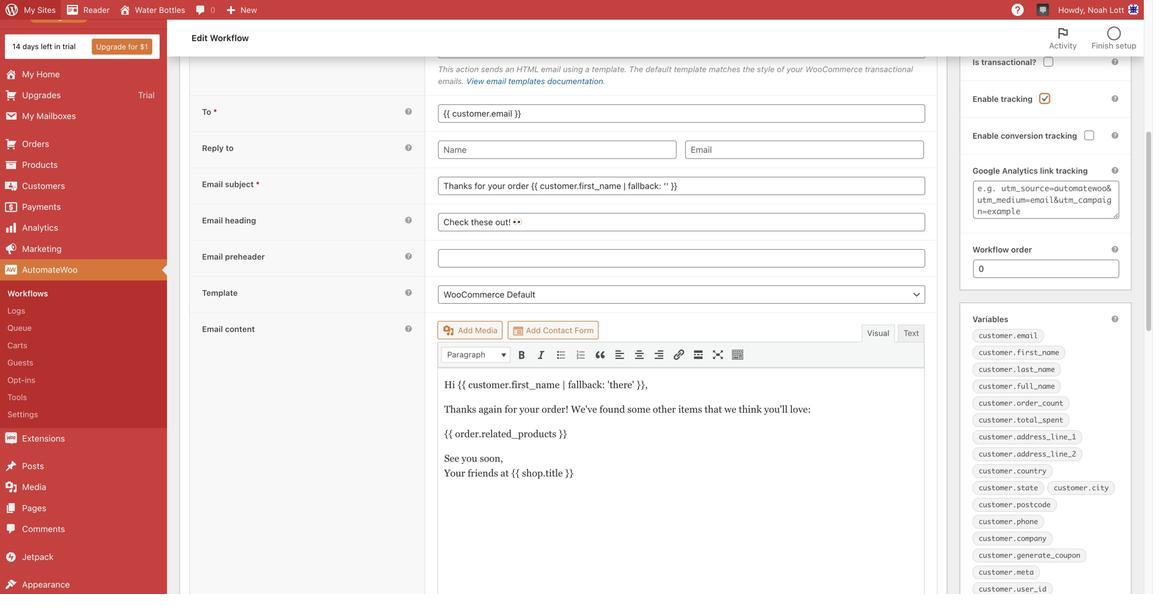 Task type: vqa. For each thing, say whether or not it's contained in the screenshot.
Or
no



Task type: locate. For each thing, give the bounding box(es) containing it.
tracking up link
[[1046, 131, 1078, 140]]

reader link
[[61, 0, 115, 20]]

bottles
[[159, 5, 185, 14]]

activity
[[1050, 41, 1078, 50]]

1 horizontal spatial media
[[475, 326, 498, 335]]

payments
[[22, 202, 61, 212]]

email for email preheader
[[202, 252, 223, 262]]

0 vertical spatial my
[[24, 5, 35, 14]]

tracking
[[1001, 94, 1033, 104], [1046, 131, 1078, 140], [1057, 166, 1089, 175]]

extensions
[[22, 434, 65, 444]]

new link
[[220, 0, 262, 20]]

media inside button
[[475, 326, 498, 335]]

notification image
[[1039, 4, 1049, 14]]

for
[[128, 42, 138, 51]]

my for my home
[[22, 69, 34, 79]]

google analytics link tracking
[[973, 166, 1089, 175]]

queue link
[[0, 320, 167, 337]]

1 vertical spatial email
[[487, 77, 506, 86]]

toolbar navigation
[[0, 0, 1145, 22]]

1 horizontal spatial edit
[[882, 10, 895, 19]]

add inside add media button
[[458, 326, 473, 335]]

water bottles
[[135, 5, 185, 14]]

0 vertical spatial email
[[541, 65, 561, 74]]

conversion
[[1001, 131, 1044, 140]]

0 horizontal spatial analytics
[[22, 223, 58, 233]]

add contact form
[[524, 326, 594, 335]]

* right to
[[213, 107, 217, 117]]

0 vertical spatial media
[[475, 326, 498, 335]]

1 vertical spatial my
[[22, 69, 34, 79]]

customer.full_name
[[979, 382, 1056, 391]]

0
[[211, 5, 216, 14]]

the
[[629, 65, 644, 74]]

analytics link
[[0, 218, 167, 239]]

add media
[[456, 326, 498, 335]]

1 horizontal spatial add
[[526, 326, 541, 335]]

1 vertical spatial *
[[256, 180, 260, 189]]

orders link
[[0, 134, 167, 155]]

email left subject
[[202, 180, 223, 189]]

in
[[54, 42, 60, 51]]

email up view email templates documentation .
[[541, 65, 561, 74]]

style
[[758, 65, 775, 74]]

email left -
[[200, 10, 223, 21]]

email
[[541, 65, 561, 74], [487, 77, 506, 86]]

* right subject
[[256, 180, 260, 189]]

an
[[506, 65, 515, 74]]

0 vertical spatial edit
[[882, 10, 895, 19]]

E.g. {{ customer.email }}, admin@example.org --notracking text field
[[438, 104, 926, 123]]

mailboxes
[[36, 111, 76, 121]]

1 add from the left
[[458, 326, 473, 335]]

sends
[[481, 65, 504, 74]]

media up paragraph popup button
[[475, 326, 498, 335]]

my inside "link"
[[22, 111, 34, 121]]

to *
[[202, 107, 217, 117]]

email for email subject *
[[202, 180, 223, 189]]

email inside the this action sends an html email using a template. the default template matches the style of your woocommerce transactional emails.
[[541, 65, 561, 74]]

2 vertical spatial my
[[22, 111, 34, 121]]

1 enable from the top
[[973, 94, 999, 104]]

preview
[[848, 10, 875, 19]]

edit left delete
[[882, 10, 895, 19]]

1 horizontal spatial email
[[541, 65, 561, 74]]

email left the content
[[202, 325, 223, 334]]

workflow left order on the top right of the page
[[973, 245, 1010, 254]]

1 vertical spatial media
[[22, 482, 46, 493]]

tab list
[[1043, 20, 1145, 57]]

1 horizontal spatial workflow
[[973, 245, 1010, 254]]

my for my mailboxes
[[22, 111, 34, 121]]

jetpack
[[22, 552, 54, 562]]

None checkbox
[[1040, 94, 1050, 104], [1085, 131, 1095, 140], [1040, 94, 1050, 104], [1085, 131, 1095, 140]]

add inside add contact form button
[[526, 326, 541, 335]]

0 horizontal spatial email
[[487, 77, 506, 86]]

Name text field
[[438, 141, 677, 159]]

woocommerce
[[806, 65, 863, 74]]

lott
[[1110, 5, 1125, 14]]

1 vertical spatial edit
[[192, 33, 208, 43]]

coming soon
[[36, 13, 82, 21]]

workflow down -
[[210, 33, 249, 43]]

customer.email
[[979, 332, 1039, 340]]

tools
[[7, 393, 27, 402]]

guests link
[[0, 354, 167, 372]]

customer.state
[[979, 484, 1039, 493]]

template.
[[592, 65, 627, 74]]

Email text field
[[686, 141, 925, 159]]

documentation
[[548, 77, 604, 86]]

my inside toolbar navigation
[[24, 5, 35, 14]]

products link
[[0, 155, 167, 176]]

add up paragraph
[[458, 326, 473, 335]]

tracking up conversion
[[1001, 94, 1033, 104]]

0 vertical spatial enable
[[973, 94, 999, 104]]

.
[[604, 77, 606, 86]]

my down upgrades
[[22, 111, 34, 121]]

email left heading
[[202, 216, 223, 225]]

my left sites on the left of the page
[[24, 5, 35, 14]]

using
[[563, 65, 583, 74]]

0 horizontal spatial workflow
[[210, 33, 249, 43]]

0 vertical spatial workflow
[[210, 33, 249, 43]]

2 add from the left
[[526, 326, 541, 335]]

1 vertical spatial tracking
[[1046, 131, 1078, 140]]

trial
[[63, 42, 76, 51]]

visual
[[868, 329, 890, 338]]

settings
[[7, 410, 38, 419]]

upgrades
[[22, 90, 61, 100]]

2 vertical spatial tracking
[[1057, 166, 1089, 175]]

is transactional?
[[973, 58, 1039, 67]]

0 horizontal spatial media
[[22, 482, 46, 493]]

send
[[231, 10, 252, 21]]

upgrade for $1
[[96, 42, 148, 51]]

posts
[[22, 461, 44, 472]]

customer.user_id
[[979, 585, 1047, 594]]

add left contact
[[526, 326, 541, 335]]

my
[[24, 5, 35, 14], [22, 69, 34, 79], [22, 111, 34, 121]]

$1
[[140, 42, 148, 51]]

logs link
[[0, 302, 167, 320]]

google
[[973, 166, 1001, 175]]

guests
[[7, 358, 33, 367]]

email down sends
[[487, 77, 506, 86]]

enable up google
[[973, 131, 999, 140]]

edit down "0" link
[[192, 33, 208, 43]]

logs
[[7, 306, 25, 316]]

your
[[787, 65, 804, 74]]

2 enable from the top
[[973, 131, 999, 140]]

extensions link
[[0, 428, 167, 449]]

None checkbox
[[1044, 57, 1054, 67]]

None number field
[[974, 260, 1120, 278]]

enable for enable tracking
[[973, 94, 999, 104]]

posts link
[[0, 456, 167, 477]]

workflows
[[7, 289, 48, 298]]

analytics down the payments
[[22, 223, 58, 233]]

tracking right link
[[1057, 166, 1089, 175]]

0 vertical spatial *
[[213, 107, 217, 117]]

new
[[241, 5, 257, 14]]

1 vertical spatial analytics
[[22, 223, 58, 233]]

enable down is
[[973, 94, 999, 104]]

orders
[[22, 139, 49, 149]]

email for email heading
[[202, 216, 223, 225]]

my left home at the left
[[22, 69, 34, 79]]

home
[[36, 69, 60, 79]]

analytics left link
[[1003, 166, 1039, 175]]

media up pages at bottom
[[22, 482, 46, 493]]

reply to
[[202, 144, 234, 153]]

customer.meta
[[979, 568, 1035, 577]]

1 horizontal spatial analytics
[[1003, 166, 1039, 175]]

finish setup
[[1092, 41, 1137, 50]]

is
[[973, 58, 980, 67]]

email left preheader
[[202, 252, 223, 262]]

workflow
[[210, 33, 249, 43], [973, 245, 1010, 254]]

email subject *
[[202, 180, 260, 189]]

1 vertical spatial enable
[[973, 131, 999, 140]]

marketing link
[[0, 239, 167, 260]]

0 horizontal spatial add
[[458, 326, 473, 335]]

0 vertical spatial analytics
[[1003, 166, 1039, 175]]

0 horizontal spatial edit
[[192, 33, 208, 43]]

howdy,
[[1059, 5, 1086, 14]]

0 horizontal spatial *
[[213, 107, 217, 117]]

paragraph
[[448, 350, 486, 359]]

template
[[674, 65, 707, 74]]

None text field
[[438, 177, 926, 195], [438, 213, 926, 232], [438, 249, 926, 268], [438, 177, 926, 195], [438, 213, 926, 232], [438, 249, 926, 268]]



Task type: describe. For each thing, give the bounding box(es) containing it.
e.g. utm_source=automatewoo&utm_medium=email&utm_campaign=example text field
[[974, 181, 1120, 219]]

my sites
[[24, 5, 56, 14]]

jetpack link
[[0, 547, 167, 568]]

reply
[[202, 144, 224, 153]]

edit for edit
[[882, 10, 895, 19]]

0 vertical spatial tracking
[[1001, 94, 1033, 104]]

workflows link
[[0, 285, 167, 302]]

my home
[[22, 69, 60, 79]]

to
[[226, 144, 234, 153]]

text
[[904, 329, 920, 338]]

add for contact
[[526, 326, 541, 335]]

comments
[[22, 524, 65, 535]]

pages
[[22, 503, 46, 514]]

customer.postcode
[[979, 501, 1051, 510]]

email - send email
[[200, 10, 277, 21]]

order
[[1012, 245, 1033, 254]]

howdy, noah lott
[[1059, 5, 1125, 14]]

visual button
[[862, 325, 896, 343]]

this action sends an html email using a template. the default template matches the style of your woocommerce transactional emails.
[[438, 65, 914, 86]]

0 link
[[190, 0, 220, 20]]

workflow order
[[973, 245, 1033, 254]]

text button
[[899, 325, 925, 343]]

enable for enable conversion tracking
[[973, 131, 999, 140]]

settings link
[[0, 406, 167, 424]]

trial
[[138, 90, 155, 100]]

media link
[[0, 477, 167, 498]]

upgrade
[[96, 42, 126, 51]]

upgrade for $1 button
[[92, 39, 152, 55]]

view
[[467, 77, 485, 86]]

customer.address_line_1
[[979, 433, 1077, 442]]

subject
[[225, 180, 254, 189]]

a
[[586, 65, 590, 74]]

of
[[777, 65, 785, 74]]

enable tracking
[[973, 94, 1036, 104]]

content
[[225, 325, 255, 334]]

customer.order_count
[[979, 399, 1064, 408]]

html
[[517, 65, 539, 74]]

transactional?
[[982, 58, 1037, 67]]

left
[[41, 42, 52, 51]]

comments link
[[0, 519, 167, 540]]

customer.company
[[979, 534, 1047, 543]]

finish
[[1092, 41, 1114, 50]]

1 vertical spatial workflow
[[973, 245, 1010, 254]]

paragraph button
[[441, 347, 511, 363]]

sites
[[37, 5, 56, 14]]

add for media
[[458, 326, 473, 335]]

water bottles link
[[115, 0, 190, 20]]

soon
[[64, 13, 82, 21]]

add media button
[[438, 321, 503, 340]]

emails.
[[438, 77, 464, 86]]

variables
[[973, 315, 1009, 324]]

appearance
[[22, 580, 70, 590]]

form
[[575, 326, 594, 335]]

default
[[646, 65, 672, 74]]

email right send
[[254, 10, 277, 21]]

customer.phone
[[979, 518, 1039, 526]]

to
[[202, 107, 211, 117]]

template
[[202, 289, 238, 298]]

finish setup button
[[1085, 20, 1145, 57]]

link
[[1041, 166, 1055, 175]]

enable conversion tracking
[[973, 131, 1080, 140]]

customer.city
[[1054, 484, 1110, 493]]

opt-
[[7, 376, 25, 385]]

email for email content
[[202, 325, 223, 334]]

my for my sites
[[24, 5, 35, 14]]

tab list containing activity
[[1043, 20, 1145, 57]]

email for email - send email
[[200, 10, 223, 21]]

ins
[[25, 376, 35, 385]]

edit workflow
[[192, 33, 249, 43]]

view email templates documentation .
[[467, 77, 606, 86]]

analytics inside 'link'
[[22, 223, 58, 233]]

customers
[[22, 181, 65, 191]]

my mailboxes
[[22, 111, 76, 121]]

customer.country
[[979, 467, 1047, 476]]

edit for edit workflow
[[192, 33, 208, 43]]

-
[[225, 10, 229, 21]]

automatewoo link
[[0, 260, 167, 281]]

add contact form button
[[508, 321, 599, 340]]

automatewoo
[[22, 265, 78, 275]]

opt-ins link
[[0, 372, 167, 389]]

heading
[[225, 216, 256, 225]]

opt-ins
[[7, 376, 35, 385]]

contact
[[543, 326, 573, 335]]

1 horizontal spatial *
[[256, 180, 260, 189]]

email preheader
[[202, 252, 265, 262]]

noah
[[1089, 5, 1108, 14]]

coming
[[36, 13, 62, 21]]



